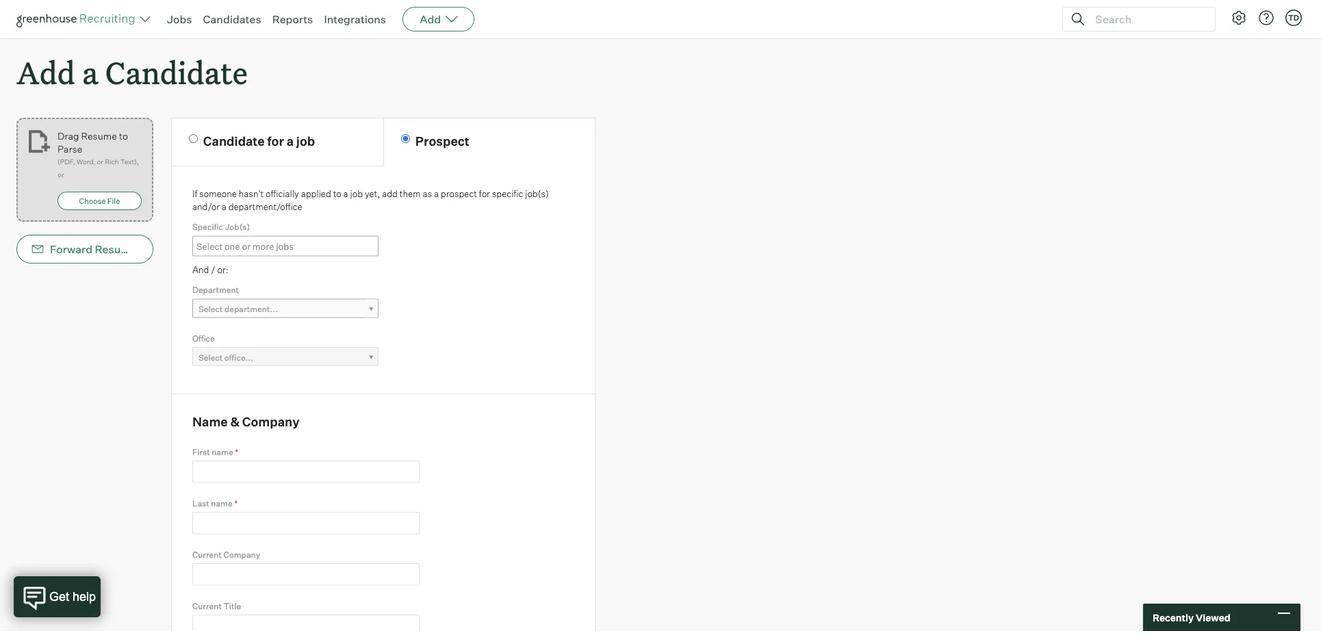 Task type: describe. For each thing, give the bounding box(es) containing it.
prospect
[[416, 133, 470, 149]]

jobs
[[167, 12, 192, 26]]

them
[[400, 188, 421, 199]]

for inside 'if someone hasn't officially applied to a job yet, add them as a prospect for specific job(s) and/or a department/office'
[[479, 188, 490, 199]]

last
[[192, 498, 209, 509]]

if
[[192, 188, 197, 199]]

* for first name *
[[235, 447, 238, 457]]

select for select department...
[[199, 304, 223, 315]]

current company
[[192, 550, 260, 560]]

specific
[[492, 188, 523, 199]]

(pdf,
[[57, 158, 75, 166]]

to inside 'if someone hasn't officially applied to a job yet, add them as a prospect for specific job(s) and/or a department/office'
[[333, 188, 342, 199]]

a right as
[[434, 188, 439, 199]]

department
[[192, 285, 239, 295]]

0 vertical spatial or
[[97, 158, 103, 166]]

job(s)
[[525, 188, 549, 199]]

add a candidate
[[16, 52, 248, 92]]

current for current title
[[192, 601, 222, 611]]

department/office
[[229, 202, 302, 212]]

drag resume to parse (pdf, word, or rich text), or
[[57, 130, 139, 179]]

and/or
[[192, 202, 220, 212]]

add for add
[[420, 12, 441, 26]]

integrations
[[324, 12, 386, 26]]

1 vertical spatial candidate
[[203, 133, 265, 149]]

select for select office...
[[199, 353, 223, 363]]

current title
[[192, 601, 241, 611]]

candidates
[[203, 12, 261, 26]]

recently
[[1153, 612, 1195, 624]]

current for current company
[[192, 550, 222, 560]]

a up officially
[[287, 133, 294, 149]]

job(s)
[[225, 222, 250, 232]]

td button
[[1284, 7, 1305, 29]]

and / or:
[[192, 265, 228, 275]]

reports
[[272, 12, 313, 26]]

parse
[[57, 143, 82, 155]]

select department...
[[199, 304, 278, 315]]

0 vertical spatial candidate
[[105, 52, 248, 92]]

applied
[[301, 188, 331, 199]]

forward resume via email button
[[16, 235, 185, 264]]

&
[[230, 414, 240, 430]]

a down greenhouse recruiting "image"
[[82, 52, 98, 92]]

text),
[[120, 158, 139, 166]]

department...
[[225, 304, 278, 315]]

select office... link
[[192, 347, 379, 367]]

greenhouse recruiting image
[[16, 11, 140, 27]]

/
[[211, 265, 216, 275]]

specific job(s)
[[192, 222, 250, 232]]

recently viewed
[[1153, 612, 1231, 624]]



Task type: locate. For each thing, give the bounding box(es) containing it.
someone
[[199, 188, 237, 199]]

1 vertical spatial resume
[[95, 243, 137, 256]]

Search text field
[[1092, 9, 1203, 29]]

0 vertical spatial company
[[242, 414, 300, 430]]

email
[[156, 243, 185, 256]]

0 vertical spatial resume
[[81, 130, 117, 142]]

choose
[[79, 196, 106, 206]]

forward
[[50, 243, 93, 256]]

reports link
[[272, 12, 313, 26]]

for up officially
[[267, 133, 284, 149]]

current
[[192, 550, 222, 560], [192, 601, 222, 611]]

1 current from the top
[[192, 550, 222, 560]]

2 current from the top
[[192, 601, 222, 611]]

specific
[[192, 222, 223, 232]]

add inside popup button
[[420, 12, 441, 26]]

for
[[267, 133, 284, 149], [479, 188, 490, 199]]

configure image
[[1232, 10, 1248, 26]]

resume left via
[[95, 243, 137, 256]]

select office...
[[199, 353, 253, 363]]

1 vertical spatial current
[[192, 601, 222, 611]]

add for add a candidate
[[16, 52, 75, 92]]

or down (pdf,
[[57, 171, 64, 179]]

to right applied
[[333, 188, 342, 199]]

1 vertical spatial select
[[199, 353, 223, 363]]

first
[[192, 447, 210, 457]]

0 vertical spatial name
[[212, 447, 233, 457]]

candidates link
[[203, 12, 261, 26]]

resume for drag
[[81, 130, 117, 142]]

candidate
[[105, 52, 248, 92], [203, 133, 265, 149]]

current left title at the bottom left of page
[[192, 601, 222, 611]]

1 horizontal spatial add
[[420, 12, 441, 26]]

name
[[212, 447, 233, 457], [211, 498, 233, 509]]

drag
[[57, 130, 79, 142]]

1 vertical spatial name
[[211, 498, 233, 509]]

* down & at the left of the page
[[235, 447, 238, 457]]

company up title at the bottom left of page
[[224, 550, 260, 560]]

as
[[423, 188, 432, 199]]

1 vertical spatial *
[[234, 498, 238, 509]]

0 horizontal spatial or
[[57, 171, 64, 179]]

job
[[296, 133, 315, 149], [350, 188, 363, 199]]

job inside 'if someone hasn't officially applied to a job yet, add them as a prospect for specific job(s) and/or a department/office'
[[350, 188, 363, 199]]

choose file
[[79, 196, 120, 206]]

forward resume via email
[[50, 243, 185, 256]]

file
[[107, 196, 120, 206]]

candidate for a job
[[203, 133, 315, 149]]

name
[[192, 414, 228, 430]]

* for last name *
[[234, 498, 238, 509]]

office
[[192, 333, 215, 344]]

office...
[[225, 353, 253, 363]]

* right last
[[234, 498, 238, 509]]

td
[[1289, 13, 1300, 22]]

job up applied
[[296, 133, 315, 149]]

0 horizontal spatial for
[[267, 133, 284, 149]]

resume
[[81, 130, 117, 142], [95, 243, 137, 256]]

if someone hasn't officially applied to a job yet, add them as a prospect for specific job(s) and/or a department/office
[[192, 188, 549, 212]]

1 horizontal spatial for
[[479, 188, 490, 199]]

to
[[119, 130, 128, 142], [333, 188, 342, 199]]

1 horizontal spatial to
[[333, 188, 342, 199]]

job left yet,
[[350, 188, 363, 199]]

prospect
[[441, 188, 477, 199]]

yet,
[[365, 188, 380, 199]]

0 vertical spatial to
[[119, 130, 128, 142]]

name for last
[[211, 498, 233, 509]]

officially
[[266, 188, 299, 199]]

0 vertical spatial job
[[296, 133, 315, 149]]

2 select from the top
[[199, 353, 223, 363]]

word,
[[77, 158, 95, 166]]

resume inside drag resume to parse (pdf, word, or rich text), or
[[81, 130, 117, 142]]

rich
[[105, 158, 119, 166]]

resume up rich
[[81, 130, 117, 142]]

0 horizontal spatial job
[[296, 133, 315, 149]]

1 vertical spatial for
[[479, 188, 490, 199]]

title
[[224, 601, 241, 611]]

integrations link
[[324, 12, 386, 26]]

and
[[192, 265, 209, 275]]

1 vertical spatial add
[[16, 52, 75, 92]]

1 horizontal spatial or
[[97, 158, 103, 166]]

or
[[97, 158, 103, 166], [57, 171, 64, 179]]

select
[[199, 304, 223, 315], [199, 353, 223, 363]]

1 vertical spatial company
[[224, 550, 260, 560]]

Prospect radio
[[401, 134, 410, 143]]

current down last
[[192, 550, 222, 560]]

company
[[242, 414, 300, 430], [224, 550, 260, 560]]

a
[[82, 52, 98, 92], [287, 133, 294, 149], [344, 188, 348, 199], [434, 188, 439, 199], [222, 202, 227, 212]]

or:
[[217, 265, 228, 275]]

1 horizontal spatial job
[[350, 188, 363, 199]]

1 select from the top
[[199, 304, 223, 315]]

0 vertical spatial *
[[235, 447, 238, 457]]

last name *
[[192, 498, 238, 509]]

company right & at the left of the page
[[242, 414, 300, 430]]

1 vertical spatial job
[[350, 188, 363, 199]]

name for first
[[212, 447, 233, 457]]

name right first
[[212, 447, 233, 457]]

a left yet,
[[344, 188, 348, 199]]

None text field
[[193, 237, 386, 255], [192, 615, 420, 632], [193, 237, 386, 255], [192, 615, 420, 632]]

Candidate for a job radio
[[189, 134, 198, 143]]

name right last
[[211, 498, 233, 509]]

resume for forward
[[95, 243, 137, 256]]

to inside drag resume to parse (pdf, word, or rich text), or
[[119, 130, 128, 142]]

0 horizontal spatial add
[[16, 52, 75, 92]]

first name *
[[192, 447, 238, 457]]

hasn't
[[239, 188, 264, 199]]

0 vertical spatial for
[[267, 133, 284, 149]]

1 vertical spatial or
[[57, 171, 64, 179]]

viewed
[[1197, 612, 1231, 624]]

select down department
[[199, 304, 223, 315]]

a down someone
[[222, 202, 227, 212]]

resume inside button
[[95, 243, 137, 256]]

add
[[382, 188, 398, 199]]

select down office
[[199, 353, 223, 363]]

0 vertical spatial select
[[199, 304, 223, 315]]

select department... link
[[192, 299, 379, 319]]

candidate right candidate for a job radio
[[203, 133, 265, 149]]

via
[[139, 243, 154, 256]]

name & company
[[192, 414, 300, 430]]

*
[[235, 447, 238, 457], [234, 498, 238, 509]]

add button
[[403, 7, 475, 32]]

None text field
[[192, 461, 420, 483], [192, 512, 420, 535], [192, 564, 420, 586], [192, 461, 420, 483], [192, 512, 420, 535], [192, 564, 420, 586]]

1 vertical spatial to
[[333, 188, 342, 199]]

jobs link
[[167, 12, 192, 26]]

candidate down jobs
[[105, 52, 248, 92]]

0 vertical spatial add
[[420, 12, 441, 26]]

or left rich
[[97, 158, 103, 166]]

0 horizontal spatial to
[[119, 130, 128, 142]]

for left specific
[[479, 188, 490, 199]]

td button
[[1286, 10, 1303, 26]]

0 vertical spatial current
[[192, 550, 222, 560]]

add
[[420, 12, 441, 26], [16, 52, 75, 92]]

to up "text),"
[[119, 130, 128, 142]]



Task type: vqa. For each thing, say whether or not it's contained in the screenshot.
in
no



